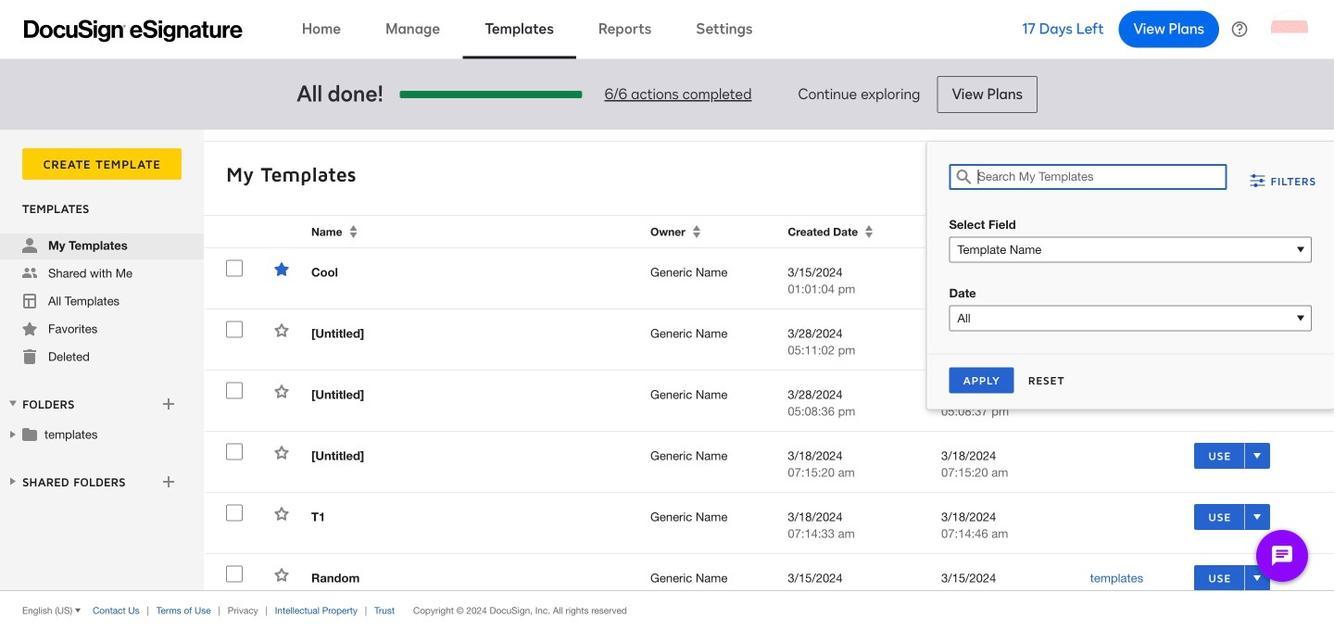Task type: vqa. For each thing, say whether or not it's contained in the screenshot.
folder icon
yes



Task type: locate. For each thing, give the bounding box(es) containing it.
3 add [untitled] to favorites image from the top
[[274, 445, 289, 460]]

2 vertical spatial add [untitled] to favorites image
[[274, 445, 289, 460]]

trash image
[[22, 349, 37, 364]]

add [untitled] to favorites image
[[274, 323, 289, 338], [274, 384, 289, 399], [274, 445, 289, 460]]

secondary navigation region
[[0, 130, 1335, 590]]

docusign esignature image
[[24, 20, 243, 42]]

add random to favorites image
[[274, 568, 289, 583]]

add t1 to favorites image
[[274, 507, 289, 521]]

star filled image
[[22, 322, 37, 336]]

1 vertical spatial add [untitled] to favorites image
[[274, 384, 289, 399]]

shared image
[[22, 266, 37, 281]]

0 vertical spatial add [untitled] to favorites image
[[274, 323, 289, 338]]



Task type: describe. For each thing, give the bounding box(es) containing it.
folder image
[[22, 426, 37, 441]]

2 add [untitled] to favorites image from the top
[[274, 384, 289, 399]]

view shared folders image
[[6, 474, 20, 489]]

Search My Templates text field
[[978, 165, 1227, 189]]

your uploaded profile image image
[[1272, 11, 1309, 48]]

1 add [untitled] to favorites image from the top
[[274, 323, 289, 338]]

remove cool from favorites image
[[274, 262, 289, 277]]

view folders image
[[6, 396, 20, 411]]

templates image
[[22, 294, 37, 309]]

user image
[[22, 238, 37, 253]]

more info region
[[0, 590, 1335, 630]]



